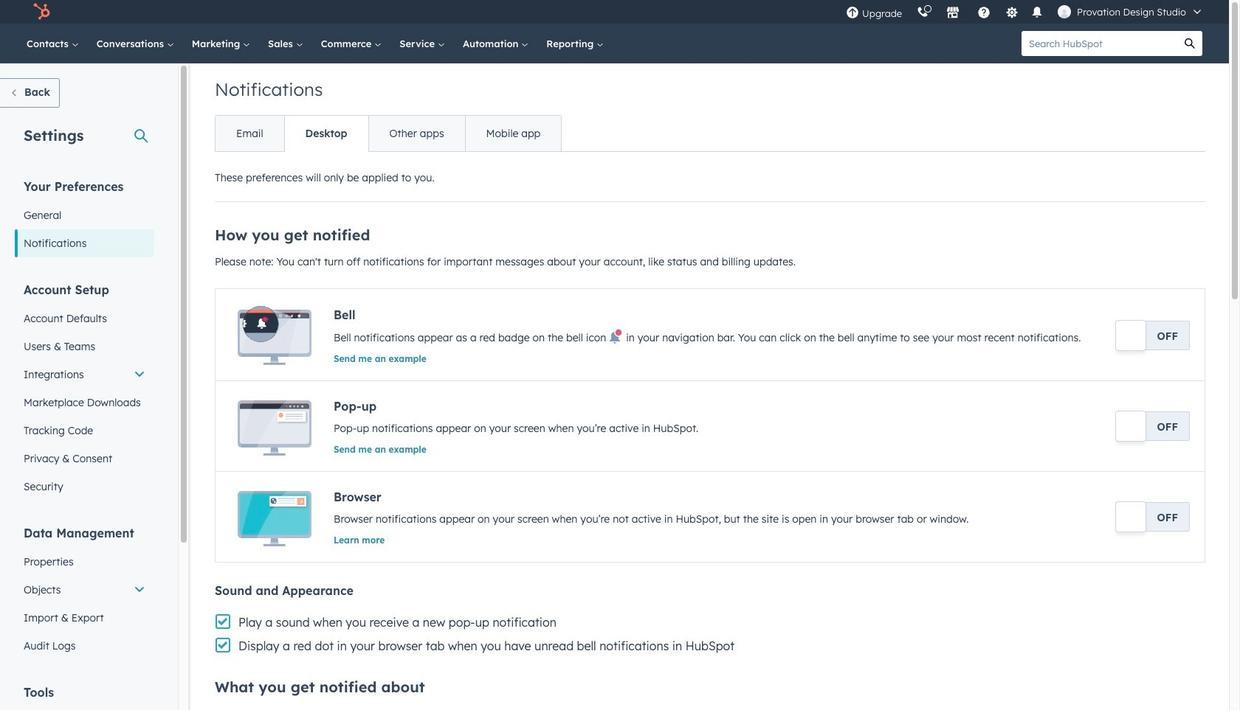 Task type: locate. For each thing, give the bounding box(es) containing it.
marketplaces image
[[946, 7, 960, 20]]

data management element
[[15, 526, 154, 661]]

menu
[[839, 0, 1211, 24]]

navigation
[[215, 115, 562, 152]]



Task type: describe. For each thing, give the bounding box(es) containing it.
Search HubSpot search field
[[1022, 31, 1177, 56]]

your preferences element
[[15, 179, 154, 258]]

james peterson image
[[1058, 5, 1071, 18]]

account setup element
[[15, 282, 154, 501]]



Task type: vqa. For each thing, say whether or not it's contained in the screenshot.
James Peterson image
yes



